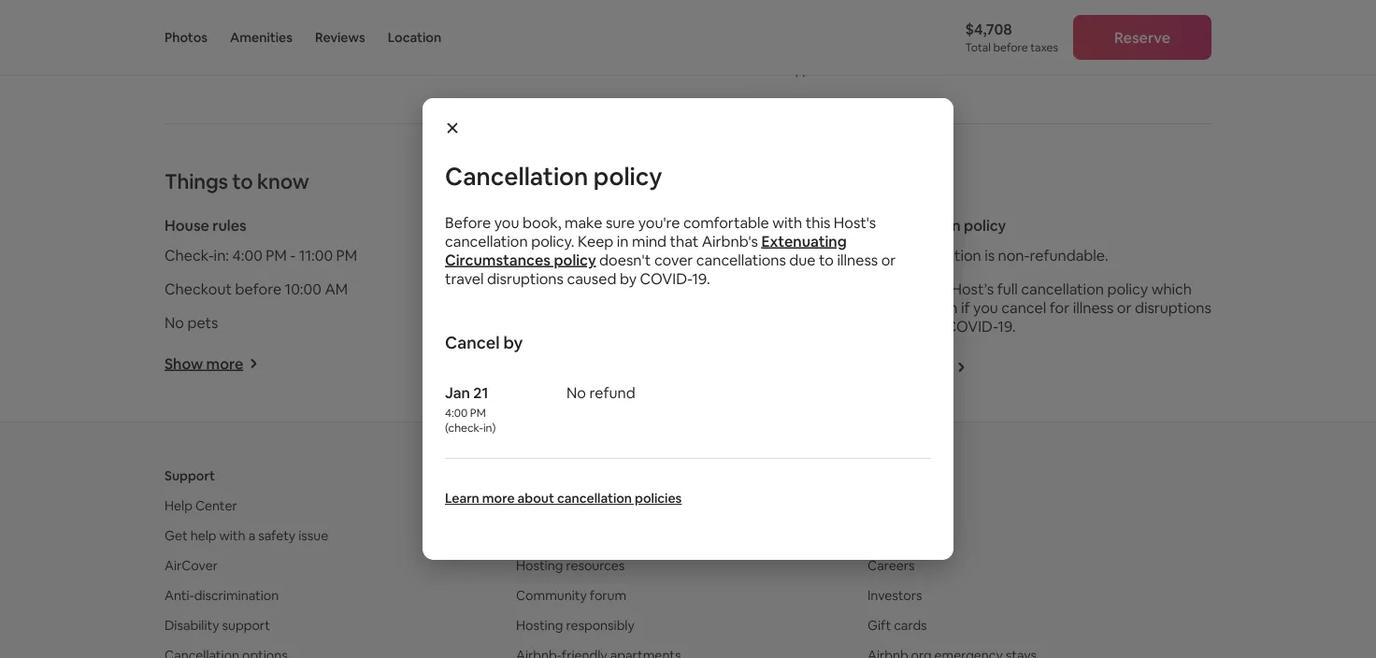 Task type: locate. For each thing, give the bounding box(es) containing it.
no inside cancellation policy 'dialog'
[[567, 383, 586, 402]]

show down no pets
[[165, 354, 203, 373]]

airbnb your home
[[516, 497, 624, 514]]

are up amenities
[[246, 2, 267, 21]]

policy inside extenuating circumstances policy
[[554, 250, 596, 269]]

1 vertical spatial 4:00
[[445, 406, 468, 420]]

cancellation policy up book,
[[445, 161, 662, 192]]

2 horizontal spatial by
[[926, 316, 942, 336]]

learn
[[445, 490, 480, 507]]

by left if
[[926, 316, 942, 336]]

21
[[473, 383, 488, 402]]

0 horizontal spatial no
[[165, 313, 184, 332]]

illness
[[837, 250, 878, 269], [1073, 298, 1114, 317]]

19.
[[692, 269, 710, 288], [998, 316, 1016, 336]]

camera/recording
[[578, 245, 703, 265]]

hosting resources
[[516, 557, 625, 574]]

no pets
[[165, 313, 218, 332]]

0 horizontal spatial caused
[[567, 269, 617, 288]]

know
[[257, 168, 309, 194]]

by inside the review the host's full cancellation policy which applies even if you cancel for illness or disruptions caused by covid-19.
[[926, 316, 942, 336]]

aircover link
[[165, 557, 218, 574]]

discrimination
[[194, 587, 279, 603]]

1 vertical spatial caused
[[873, 316, 922, 336]]

1 vertical spatial with
[[219, 527, 246, 544]]

0 horizontal spatial before
[[235, 279, 282, 298]]

1 horizontal spatial illness
[[1073, 298, 1114, 317]]

0 horizontal spatial airbnb
[[516, 497, 557, 514]]

0 vertical spatial with
[[773, 213, 802, 232]]

or inside the review the host's full cancellation policy which applies even if you cancel for illness or disruptions caused by covid-19.
[[1117, 298, 1132, 317]]

protect
[[748, 34, 787, 48]]

4:00 up (check-
[[445, 406, 468, 420]]

get
[[165, 527, 188, 544]]

4:00 inside jan 21 4:00 pm (check-in)
[[445, 406, 468, 420]]

1 vertical spatial covid-
[[946, 316, 998, 336]]

19. inside the review the host's full cancellation policy which applies even if you cancel for illness or disruptions caused by covid-19.
[[998, 316, 1016, 336]]

policy down &
[[554, 250, 596, 269]]

hosting for hosting responsibly
[[516, 617, 563, 633]]

check-in: 4:00 pm - 11:00 pm
[[165, 245, 357, 265]]

1 horizontal spatial caused
[[873, 316, 922, 336]]

amenities
[[230, 29, 293, 46]]

0 vertical spatial to
[[245, 25, 260, 44]]

full
[[997, 279, 1018, 298]]

2 hosting from the top
[[516, 617, 563, 633]]

for inside superhosts are experienced, highly rated hosts who are committed to providing great stays for guests.
[[411, 25, 431, 44]]

the down transfer on the top of the page
[[912, 49, 930, 63]]

cancellation policy inside 'dialog'
[[445, 161, 662, 192]]

pets
[[187, 313, 218, 332]]

1 vertical spatial no
[[567, 383, 586, 402]]

show more button
[[165, 354, 258, 373]]

more right the 'learn'
[[482, 490, 515, 507]]

2 horizontal spatial more
[[560, 354, 597, 373]]

carbon
[[519, 279, 570, 298]]

learn more about cancellation policies
[[445, 490, 682, 507]]

or up review
[[881, 250, 896, 269]]

0 vertical spatial caused
[[567, 269, 617, 288]]

non-
[[998, 245, 1030, 265]]

for right cancel
[[1050, 298, 1070, 317]]

checkout
[[165, 279, 232, 298]]

1 horizontal spatial for
[[1050, 298, 1070, 317]]

hosting
[[516, 557, 563, 574], [516, 617, 563, 633]]

extenuating
[[762, 231, 847, 251]]

more up no refund
[[560, 354, 597, 373]]

show right cancel
[[519, 354, 557, 373]]

0 horizontal spatial by
[[503, 332, 523, 354]]

1 horizontal spatial cancellation
[[873, 215, 961, 235]]

cancellation policy dialog
[[423, 98, 954, 560]]

comfortable
[[683, 213, 769, 232]]

0 vertical spatial covid-
[[640, 269, 692, 288]]

for down the rated
[[411, 25, 431, 44]]

0 vertical spatial disruptions
[[487, 269, 564, 288]]

0 vertical spatial cancellation
[[445, 231, 528, 251]]

payment,
[[815, 34, 864, 48]]

0 horizontal spatial pm
[[266, 245, 287, 265]]

0 vertical spatial airbnb
[[932, 49, 967, 63]]

refundable.
[[1030, 245, 1109, 265]]

host's
[[951, 279, 994, 298]]

before down $4,708
[[993, 40, 1028, 55]]

cancellation inside the review the host's full cancellation policy which applies even if you cancel for illness or disruptions caused by covid-19.
[[1021, 279, 1104, 298]]

0 horizontal spatial cancellation policy
[[445, 161, 662, 192]]

1 horizontal spatial cancellation
[[557, 490, 632, 507]]

1 horizontal spatial are
[[522, 2, 544, 21]]

1 horizontal spatial more
[[482, 490, 515, 507]]

0 horizontal spatial for
[[411, 25, 431, 44]]

hosting down community
[[516, 617, 563, 633]]

-
[[290, 245, 296, 265]]

make
[[565, 213, 603, 232]]

or left which
[[1117, 298, 1132, 317]]

1 horizontal spatial pm
[[336, 245, 357, 265]]

things
[[165, 168, 228, 194]]

0 vertical spatial cancellation
[[445, 161, 588, 192]]

1 vertical spatial airbnb
[[516, 497, 557, 514]]

0 vertical spatial hosting
[[516, 557, 563, 574]]

show more up no refund
[[519, 354, 597, 373]]

review the host's full cancellation policy which applies even if you cancel for illness or disruptions caused by covid-19.
[[873, 279, 1212, 336]]

before you book, make sure you're comfortable with this host's cancellation policy. keep in mind that airbnb's
[[445, 213, 876, 251]]

0 vertical spatial you
[[494, 213, 519, 232]]

airbnb inside to protect your payment, never transfer money or communicate outside of the airbnb website or app.
[[932, 49, 967, 63]]

safety & property
[[519, 215, 644, 235]]

cancellation policy for is
[[873, 215, 1006, 235]]

no for no pets
[[165, 313, 184, 332]]

am
[[325, 279, 348, 298]]

with left this
[[773, 213, 802, 232]]

cards
[[894, 617, 927, 633]]

cancellation up book,
[[445, 161, 588, 192]]

location
[[388, 29, 442, 46]]

to protect your payment, never transfer money or communicate outside of the airbnb website or app.
[[733, 34, 967, 78]]

0 vertical spatial 19.
[[692, 269, 710, 288]]

by down security camera/recording device
[[620, 269, 637, 288]]

no for no refund
[[567, 383, 586, 402]]

hosting up community
[[516, 557, 563, 574]]

1 horizontal spatial you
[[973, 298, 998, 317]]

0 vertical spatial for
[[411, 25, 431, 44]]

0 horizontal spatial cancellation
[[445, 161, 588, 192]]

taxes
[[1031, 40, 1058, 55]]

1 vertical spatial illness
[[1073, 298, 1114, 317]]

to right due
[[819, 250, 834, 269]]

your
[[790, 34, 813, 48], [560, 497, 587, 514]]

more inside cancellation policy 'dialog'
[[482, 490, 515, 507]]

illness down host's
[[837, 250, 878, 269]]

learn more about cancellation policies link
[[445, 490, 682, 507]]

0 vertical spatial the
[[912, 49, 930, 63]]

0 vertical spatial cancellation policy
[[445, 161, 662, 192]]

policy up sure
[[594, 161, 662, 192]]

0 horizontal spatial are
[[246, 2, 267, 21]]

caused down review
[[873, 316, 922, 336]]

cancellation
[[445, 161, 588, 192], [873, 215, 961, 235]]

pm inside jan 21 4:00 pm (check-in)
[[470, 406, 486, 420]]

caused inside the review the host's full cancellation policy which applies even if you cancel for illness or disruptions caused by covid-19.
[[873, 316, 922, 336]]

1 horizontal spatial cancellation policy
[[873, 215, 1006, 235]]

stays
[[372, 25, 407, 44]]

show more
[[165, 354, 243, 373], [519, 354, 597, 373]]

travel
[[445, 269, 484, 288]]

1 vertical spatial 19.
[[998, 316, 1016, 336]]

rules
[[213, 215, 247, 235]]

refund
[[589, 383, 635, 402]]

0 horizontal spatial show
[[165, 354, 203, 373]]

1 horizontal spatial show
[[519, 354, 557, 373]]

policy left which
[[1108, 279, 1148, 298]]

show more down the pets
[[165, 354, 243, 373]]

0 horizontal spatial show more
[[165, 354, 243, 373]]

19. inside doesn't cover cancellations due to illness or travel disruptions caused by covid-19.
[[692, 269, 710, 288]]

with left a
[[219, 527, 246, 544]]

0 horizontal spatial your
[[560, 497, 587, 514]]

experienced,
[[271, 2, 360, 21]]

by right cancel
[[503, 332, 523, 354]]

even
[[925, 298, 958, 317]]

reserve
[[1114, 28, 1171, 47]]

1 vertical spatial before
[[235, 279, 282, 298]]

pm up in)
[[470, 406, 486, 420]]

which
[[1152, 279, 1192, 298]]

community forum link
[[516, 587, 627, 603]]

rated
[[408, 2, 445, 21]]

1 horizontal spatial your
[[790, 34, 813, 48]]

0 horizontal spatial covid-
[[640, 269, 692, 288]]

you left book,
[[494, 213, 519, 232]]

2 vertical spatial to
[[819, 250, 834, 269]]

location button
[[388, 0, 442, 75]]

0 horizontal spatial 19.
[[692, 269, 710, 288]]

1 vertical spatial cancellation
[[1021, 279, 1104, 298]]

19. down device at right
[[692, 269, 710, 288]]

0 horizontal spatial illness
[[837, 250, 878, 269]]

1 vertical spatial cancellation
[[873, 215, 961, 235]]

your up communicate
[[790, 34, 813, 48]]

0 vertical spatial 4:00
[[232, 245, 263, 265]]

disability support
[[165, 617, 270, 633]]

your left home
[[560, 497, 587, 514]]

0 horizontal spatial cancellation
[[445, 231, 528, 251]]

1 horizontal spatial 4:00
[[445, 406, 468, 420]]

1 hosting from the top
[[516, 557, 563, 574]]

app.
[[790, 63, 812, 78]]

photos
[[165, 29, 208, 46]]

no left the pets
[[165, 313, 184, 332]]

1 vertical spatial the
[[925, 279, 948, 298]]

1 vertical spatial cancellation policy
[[873, 215, 1006, 235]]

you right if
[[973, 298, 998, 317]]

0 vertical spatial illness
[[837, 250, 878, 269]]

keep
[[578, 231, 614, 251]]

caused down keep
[[567, 269, 617, 288]]

2 horizontal spatial cancellation
[[1021, 279, 1104, 298]]

1 horizontal spatial disruptions
[[1135, 298, 1212, 317]]

1 horizontal spatial show more
[[519, 354, 597, 373]]

1 horizontal spatial no
[[567, 383, 586, 402]]

pm right 11:00
[[336, 245, 357, 265]]

0 vertical spatial no
[[165, 313, 184, 332]]

investors
[[868, 587, 922, 603]]

0 horizontal spatial with
[[219, 527, 246, 544]]

the down the reservation
[[925, 279, 948, 298]]

pm left "-"
[[266, 245, 287, 265]]

4:00 right the in:
[[232, 245, 263, 265]]

circumstances
[[445, 250, 551, 269]]

0 vertical spatial your
[[790, 34, 813, 48]]

the inside to protect your payment, never transfer money or communicate outside of the airbnb website or app.
[[912, 49, 930, 63]]

1 horizontal spatial airbnb
[[932, 49, 967, 63]]

more down the pets
[[206, 354, 243, 373]]

1 horizontal spatial covid-
[[946, 316, 998, 336]]

1 vertical spatial hosting
[[516, 617, 563, 633]]

4:00 for 21
[[445, 406, 468, 420]]

disability support link
[[165, 617, 270, 633]]

about
[[518, 490, 554, 507]]

1 show from the left
[[165, 354, 203, 373]]

1 horizontal spatial 19.
[[998, 316, 1016, 336]]

1 vertical spatial you
[[973, 298, 998, 317]]

by inside doesn't cover cancellations due to illness or travel disruptions caused by covid-19.
[[620, 269, 637, 288]]

cancellation up the reservation
[[873, 215, 961, 235]]

to
[[733, 34, 746, 48]]

photos button
[[165, 0, 208, 75]]

cancellation
[[445, 231, 528, 251], [1021, 279, 1104, 298], [557, 490, 632, 507]]

or down protect
[[771, 49, 782, 63]]

0 horizontal spatial 4:00
[[232, 245, 263, 265]]

before down check-in: 4:00 pm - 11:00 pm
[[235, 279, 282, 298]]

the inside the review the host's full cancellation policy which applies even if you cancel for illness or disruptions caused by covid-19.
[[925, 279, 948, 298]]

disruptions inside doesn't cover cancellations due to illness or travel disruptions caused by covid-19.
[[487, 269, 564, 288]]

to left know
[[232, 168, 253, 194]]

1 vertical spatial disruptions
[[1135, 298, 1212, 317]]

checkout before 10:00 am
[[165, 279, 348, 298]]

19. down full
[[998, 316, 1016, 336]]

0 horizontal spatial you
[[494, 213, 519, 232]]

0 horizontal spatial disruptions
[[487, 269, 564, 288]]

to left providing at the left top of the page
[[245, 25, 260, 44]]

airbnb
[[932, 49, 967, 63], [516, 497, 557, 514]]

1 horizontal spatial before
[[993, 40, 1028, 55]]

you inside the before you book, make sure you're comfortable with this host's cancellation policy. keep in mind that airbnb's
[[494, 213, 519, 232]]

cancellation inside 'dialog'
[[445, 161, 588, 192]]

2 horizontal spatial pm
[[470, 406, 486, 420]]

1 vertical spatial for
[[1050, 298, 1070, 317]]

1 horizontal spatial with
[[773, 213, 802, 232]]

illness down refundable.
[[1073, 298, 1114, 317]]

cancellation policy for book,
[[445, 161, 662, 192]]

no left refund
[[567, 383, 586, 402]]

pm
[[266, 245, 287, 265], [336, 245, 357, 265], [470, 406, 486, 420]]

0 vertical spatial before
[[993, 40, 1028, 55]]

aircover
[[165, 557, 218, 574]]

cancellation for reservation
[[873, 215, 961, 235]]

illness inside the review the host's full cancellation policy which applies even if you cancel for illness or disruptions caused by covid-19.
[[1073, 298, 1114, 317]]

money
[[733, 49, 769, 63]]

caused inside doesn't cover cancellations due to illness or travel disruptions caused by covid-19.
[[567, 269, 617, 288]]

are right the who
[[522, 2, 544, 21]]

1 horizontal spatial by
[[620, 269, 637, 288]]

outside
[[858, 49, 897, 63]]

extenuating circumstances policy
[[445, 231, 847, 269]]

covid- inside the review the host's full cancellation policy which applies even if you cancel for illness or disruptions caused by covid-19.
[[946, 316, 998, 336]]

cancellation policy up the reservation
[[873, 215, 1006, 235]]



Task type: vqa. For each thing, say whether or not it's contained in the screenshot.
top FOR
yes



Task type: describe. For each thing, give the bounding box(es) containing it.
book,
[[523, 213, 562, 232]]

hosting for hosting resources
[[516, 557, 563, 574]]

in:
[[214, 245, 229, 265]]

website
[[733, 63, 774, 78]]

check-
[[165, 245, 214, 265]]

help
[[165, 497, 192, 514]]

$4,708
[[965, 19, 1012, 38]]

cancel by
[[445, 332, 523, 354]]

disruptions inside the review the host's full cancellation policy which applies even if you cancel for illness or disruptions caused by covid-19.
[[1135, 298, 1212, 317]]

house rules
[[165, 215, 247, 235]]

gift
[[868, 617, 891, 633]]

doesn't
[[599, 250, 651, 269]]

1 are from the left
[[246, 2, 267, 21]]

issue
[[299, 527, 328, 544]]

1 show more from the left
[[165, 354, 243, 373]]

covid- inside doesn't cover cancellations due to illness or travel disruptions caused by covid-19.
[[640, 269, 692, 288]]

1 vertical spatial your
[[560, 497, 587, 514]]

responsibly
[[566, 617, 635, 633]]

a
[[248, 527, 255, 544]]

in
[[617, 231, 629, 251]]

of
[[899, 49, 910, 63]]

applies
[[873, 298, 921, 317]]

alarm
[[645, 279, 684, 298]]

investors link
[[868, 587, 922, 603]]

pm for jan
[[470, 406, 486, 420]]

before inside $4,708 total before taxes
[[993, 40, 1028, 55]]

reviews
[[315, 29, 365, 46]]

gift cards
[[868, 617, 927, 633]]

mind
[[632, 231, 667, 251]]

cancel
[[1002, 298, 1047, 317]]

monoxide
[[573, 279, 642, 298]]

home
[[590, 497, 624, 514]]

before
[[445, 213, 491, 232]]

with inside the before you book, make sure you're comfortable with this host's cancellation policy. keep in mind that airbnb's
[[773, 213, 802, 232]]

never
[[867, 34, 896, 48]]

reservation
[[904, 245, 982, 265]]

hosting responsibly
[[516, 617, 635, 633]]

jan 21 4:00 pm (check-in)
[[445, 383, 496, 435]]

community
[[516, 587, 587, 603]]

safety
[[519, 215, 564, 235]]

policy inside the review the host's full cancellation policy which applies even if you cancel for illness or disruptions caused by covid-19.
[[1108, 279, 1148, 298]]

disability
[[165, 617, 219, 633]]

cover
[[654, 250, 693, 269]]

security
[[519, 245, 575, 265]]

hosting resources link
[[516, 557, 625, 574]]

0 horizontal spatial more
[[206, 354, 243, 373]]

reserve button
[[1073, 15, 1212, 60]]

hosts
[[448, 2, 486, 21]]

who
[[489, 2, 518, 21]]

cancellations
[[696, 250, 786, 269]]

policies
[[635, 490, 682, 507]]

security camera/recording device
[[519, 245, 752, 265]]

2 are from the left
[[522, 2, 544, 21]]

center
[[195, 497, 237, 514]]

cancellation for you
[[445, 161, 588, 192]]

to inside superhosts are experienced, highly rated hosts who are committed to providing great stays for guests.
[[245, 25, 260, 44]]

your inside to protect your payment, never transfer money or communicate outside of the airbnb website or app.
[[790, 34, 813, 48]]

this
[[806, 213, 831, 232]]

pm for check-
[[266, 245, 287, 265]]

superhosts
[[165, 2, 242, 21]]

cancellation inside the before you book, make sure you're comfortable with this host's cancellation policy. keep in mind that airbnb's
[[445, 231, 528, 251]]

device
[[706, 245, 752, 265]]

review
[[873, 279, 922, 298]]

if
[[961, 298, 970, 317]]

(check-
[[445, 421, 483, 435]]

no refund
[[567, 383, 635, 402]]

communicate
[[784, 49, 856, 63]]

11:00
[[299, 245, 333, 265]]

illness inside doesn't cover cancellations due to illness or travel disruptions caused by covid-19.
[[837, 250, 878, 269]]

this
[[873, 245, 901, 265]]

4:00 for in:
[[232, 245, 263, 265]]

airbnb your home link
[[516, 497, 624, 514]]

committed
[[165, 25, 242, 44]]

great
[[332, 25, 369, 44]]

help center
[[165, 497, 237, 514]]

due
[[790, 250, 816, 269]]

10:00
[[285, 279, 322, 298]]

or inside doesn't cover cancellations due to illness or travel disruptions caused by covid-19.
[[881, 250, 896, 269]]

1 vertical spatial to
[[232, 168, 253, 194]]

or left app.
[[776, 63, 787, 78]]

you inside the review the host's full cancellation policy which applies even if you cancel for illness or disruptions caused by covid-19.
[[973, 298, 998, 317]]

for inside the review the host's full cancellation policy which applies even if you cancel for illness or disruptions caused by covid-19.
[[1050, 298, 1070, 317]]

community forum
[[516, 587, 627, 603]]

$4,708 total before taxes
[[965, 19, 1058, 55]]

to inside doesn't cover cancellations due to illness or travel disruptions caused by covid-19.
[[819, 250, 834, 269]]

2 show from the left
[[519, 354, 557, 373]]

carbon monoxide alarm
[[519, 279, 684, 298]]

safety
[[258, 527, 296, 544]]

that
[[670, 231, 699, 251]]

careers link
[[868, 557, 915, 574]]

help center link
[[165, 497, 237, 514]]

policy up is
[[964, 215, 1006, 235]]

2 vertical spatial cancellation
[[557, 490, 632, 507]]

2 show more from the left
[[519, 354, 597, 373]]

host's
[[834, 213, 876, 232]]

jan
[[445, 383, 470, 402]]

support
[[165, 467, 215, 484]]

extenuating circumstances policy link
[[445, 231, 847, 269]]



